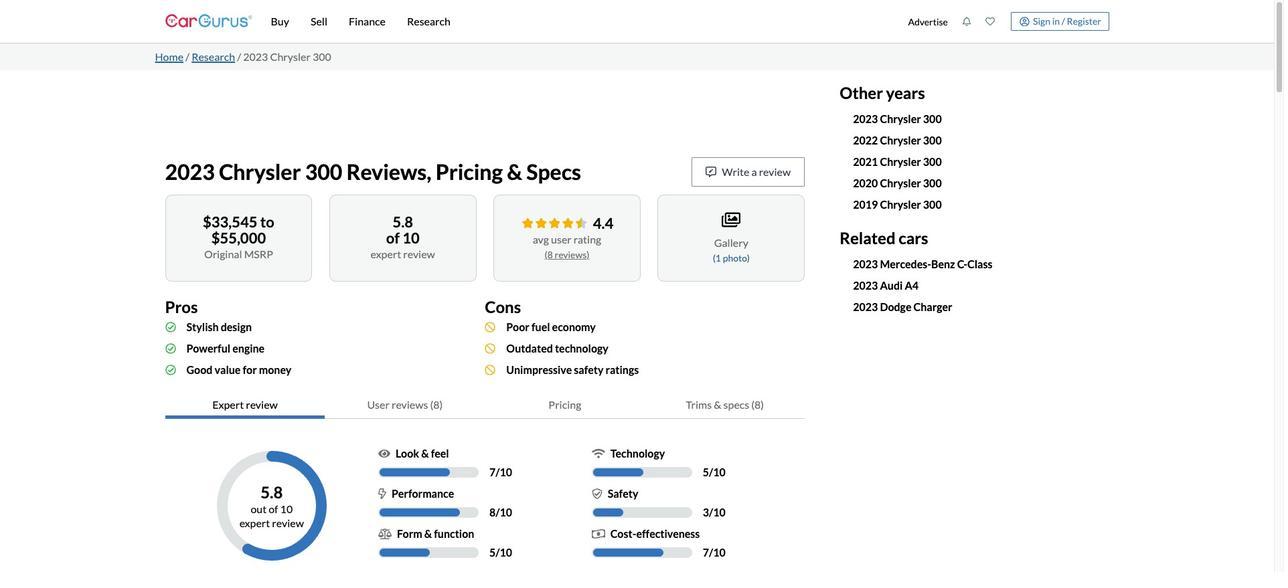 Task type: vqa. For each thing, say whether or not it's contained in the screenshot.
balance scale image
yes



Task type: describe. For each thing, give the bounding box(es) containing it.
2 (8) from the left
[[752, 399, 764, 411]]

2022
[[853, 134, 878, 147]]

(8
[[545, 249, 553, 260]]

home
[[155, 50, 184, 63]]

3 / 10
[[703, 506, 726, 519]]

wifi image
[[592, 449, 605, 459]]

sign in / register link
[[1012, 12, 1110, 31]]

2023 for 2023 chrysler 300
[[853, 112, 878, 125]]

stylish design
[[187, 321, 252, 334]]

2020 chrysler 300
[[853, 177, 942, 189]]

7 for look & feel
[[490, 466, 496, 479]]

2023 for 2023 dodge charger
[[853, 300, 878, 313]]

2023 right research link
[[243, 50, 268, 63]]

2023 for 2023 audi a4
[[853, 279, 878, 292]]

user
[[551, 233, 572, 245]]

10 for look & feel
[[500, 466, 512, 479]]

effectiveness
[[637, 528, 700, 541]]

expert review tab
[[165, 392, 325, 419]]

images image
[[722, 212, 741, 228]]

5 / 10 for technology
[[703, 466, 726, 479]]

2020
[[853, 177, 878, 189]]

original
[[204, 248, 242, 261]]

5 / 10 for form & function
[[490, 547, 512, 559]]

1 (8) from the left
[[430, 399, 443, 411]]

2023 mercedes-benz c-class
[[853, 258, 993, 270]]

msrp
[[244, 248, 273, 261]]

value
[[215, 364, 241, 376]]

/ for form & function
[[496, 547, 500, 559]]

ban image for outdated technology
[[485, 344, 496, 354]]

2019
[[853, 198, 878, 211]]

cons
[[485, 297, 521, 317]]

reviews,
[[347, 159, 432, 185]]

chrysler for 2021 chrysler 300
[[880, 155, 921, 168]]

in
[[1053, 15, 1060, 27]]

expert review
[[212, 399, 278, 411]]

7 for cost-effectiveness
[[703, 547, 709, 559]]

dodge
[[880, 300, 912, 313]]

to
[[260, 213, 274, 231]]

/ for performance
[[496, 506, 500, 519]]

trims & specs (8) tab
[[645, 392, 805, 419]]

related cars
[[840, 228, 929, 248]]

reviews
[[392, 399, 428, 411]]

form & function
[[397, 528, 474, 541]]

2023 mercedes-benz c-class link
[[853, 258, 993, 270]]

cargurus logo homepage link link
[[165, 2, 252, 41]]

gallery (1 photo)
[[713, 236, 750, 264]]

avg
[[533, 233, 549, 245]]

menu bar containing buy
[[252, 0, 901, 43]]

outdated technology
[[507, 342, 609, 355]]

expert inside 5.8 out of 10 expert review
[[240, 517, 270, 530]]

engine
[[233, 342, 265, 355]]

trims & specs (8)
[[686, 399, 764, 411]]

2023 dodge charger
[[853, 300, 953, 313]]

powerful
[[187, 342, 231, 355]]

register
[[1067, 15, 1102, 27]]

eye image
[[378, 449, 391, 459]]

/ for look & feel
[[496, 466, 500, 479]]

a
[[752, 165, 757, 178]]

specs
[[724, 399, 750, 411]]

$33,545 to $55,000 original msrp
[[203, 213, 274, 261]]

10 inside 5.8 of 10 expert review
[[403, 229, 420, 247]]

5 for form & function
[[490, 547, 496, 559]]

review inside tab
[[246, 399, 278, 411]]

$55,000
[[211, 229, 266, 247]]

pros
[[165, 297, 198, 317]]

design
[[221, 321, 252, 334]]

of inside 5.8 out of 10 expert review
[[269, 503, 278, 516]]

sign in / register menu item
[[1002, 12, 1110, 31]]

safety
[[574, 364, 604, 376]]

0 vertical spatial pricing
[[436, 159, 503, 185]]

write a review
[[722, 165, 791, 178]]

sign
[[1034, 15, 1051, 27]]

& for form & function
[[424, 528, 432, 541]]

poor
[[507, 321, 530, 334]]

sign in / register
[[1034, 15, 1102, 27]]

form
[[397, 528, 422, 541]]

technology
[[611, 447, 665, 460]]

audi
[[880, 279, 903, 292]]

research link
[[192, 50, 235, 63]]

comment alt edit image
[[706, 167, 717, 178]]

ratings
[[606, 364, 639, 376]]

research inside 'popup button'
[[407, 15, 451, 27]]

2023 audi a4 link
[[853, 279, 919, 292]]

c-
[[958, 258, 968, 270]]

safety
[[608, 488, 639, 500]]

300 for 2022 chrysler 300
[[924, 134, 942, 147]]

buy
[[271, 15, 289, 27]]

2021 chrysler 300
[[853, 155, 942, 168]]

stylish
[[187, 321, 219, 334]]

chrysler for 2023 chrysler 300
[[880, 112, 921, 125]]

home link
[[155, 50, 184, 63]]

chrysler for 2023 chrysler 300 reviews, pricing & specs
[[219, 159, 301, 185]]

7 / 10 for cost-effectiveness
[[703, 547, 726, 559]]

look
[[396, 447, 419, 460]]

5.8 for of
[[261, 483, 283, 502]]

balance scale image
[[378, 529, 392, 540]]

5 for technology
[[703, 466, 709, 479]]

other
[[840, 83, 883, 102]]

reviews)
[[555, 249, 590, 260]]

sell
[[311, 15, 328, 27]]

charger
[[914, 300, 953, 313]]

good value for money
[[187, 364, 292, 376]]

unimpressive
[[507, 364, 572, 376]]

300 for 2023 chrysler 300
[[924, 112, 942, 125]]

buy button
[[260, 0, 300, 43]]

advertise link
[[901, 3, 955, 40]]

8 / 10
[[490, 506, 512, 519]]

check circle image for stylish design
[[165, 322, 176, 333]]

menu containing sign in / register
[[901, 3, 1110, 40]]

bolt image
[[378, 489, 387, 500]]



Task type: locate. For each thing, give the bounding box(es) containing it.
menu
[[901, 3, 1110, 40]]

of down "reviews,"
[[386, 229, 400, 247]]

2023 down the 2023 audi a4
[[853, 300, 878, 313]]

1 vertical spatial expert
[[212, 399, 244, 411]]

300 for 2023 chrysler 300 reviews, pricing & specs
[[305, 159, 343, 185]]

0 horizontal spatial 7 / 10
[[490, 466, 512, 479]]

review inside 5.8 of 10 expert review
[[403, 248, 435, 261]]

1 horizontal spatial (8)
[[752, 399, 764, 411]]

of right out
[[269, 503, 278, 516]]

0 vertical spatial 5 / 10
[[703, 466, 726, 479]]

/ inside menu item
[[1062, 15, 1066, 27]]

research right finance
[[407, 15, 451, 27]]

good
[[187, 364, 213, 376]]

1 vertical spatial 5 / 10
[[490, 547, 512, 559]]

2021
[[853, 155, 878, 168]]

7
[[490, 466, 496, 479], [703, 547, 709, 559]]

pricing
[[436, 159, 503, 185], [549, 399, 582, 411]]

0 vertical spatial ban image
[[485, 344, 496, 354]]

5 down 8
[[490, 547, 496, 559]]

advertise
[[909, 16, 948, 27]]

10 for cost-effectiveness
[[713, 547, 726, 559]]

1 vertical spatial research
[[192, 50, 235, 63]]

10 for performance
[[500, 506, 512, 519]]

1 horizontal spatial 5 / 10
[[703, 466, 726, 479]]

tab list
[[165, 392, 805, 419]]

check circle image for powerful engine
[[165, 344, 176, 354]]

powerful engine
[[187, 342, 265, 355]]

2023 for 2023 mercedes-benz c-class
[[853, 258, 878, 270]]

2023 up 2022
[[853, 112, 878, 125]]

related
[[840, 228, 896, 248]]

2023 down related
[[853, 258, 878, 270]]

2023 dodge charger link
[[853, 300, 953, 313]]

& inside the trims & specs (8) tab
[[714, 399, 722, 411]]

1 ban image from the top
[[485, 344, 496, 354]]

outdated
[[507, 342, 553, 355]]

5.8 up out
[[261, 483, 283, 502]]

avg user rating (8 reviews)
[[533, 233, 602, 260]]

2023 up $33,545
[[165, 159, 215, 185]]

7 / 10 up 8 / 10
[[490, 466, 512, 479]]

2023 left audi
[[853, 279, 878, 292]]

chrysler for 2019 chrysler 300
[[880, 198, 921, 211]]

2 vertical spatial expert
[[240, 517, 270, 530]]

shield check image
[[592, 489, 603, 500]]

cost-
[[611, 528, 637, 541]]

7 down 3
[[703, 547, 709, 559]]

2 ban image from the top
[[485, 365, 496, 376]]

300
[[313, 50, 331, 63], [924, 112, 942, 125], [924, 134, 942, 147], [924, 155, 942, 168], [305, 159, 343, 185], [924, 177, 942, 189], [924, 198, 942, 211]]

0 vertical spatial 5
[[703, 466, 709, 479]]

1 vertical spatial 7 / 10
[[703, 547, 726, 559]]

function
[[434, 528, 474, 541]]

write a review button
[[692, 157, 805, 187]]

2021 chrysler 300 link
[[853, 155, 942, 168]]

money bill wave image
[[592, 529, 605, 540]]

research down cargurus logo homepage link link
[[192, 50, 235, 63]]

1 horizontal spatial of
[[386, 229, 400, 247]]

sell button
[[300, 0, 338, 43]]

5.8 for 10
[[393, 213, 413, 231]]

300 down years
[[924, 112, 942, 125]]

0 horizontal spatial pricing
[[436, 159, 503, 185]]

chrysler down 2021 chrysler 300
[[880, 177, 921, 189]]

1 horizontal spatial 7 / 10
[[703, 547, 726, 559]]

7 / 10 for look & feel
[[490, 466, 512, 479]]

1 vertical spatial 5.8
[[261, 483, 283, 502]]

300 for 2021 chrysler 300
[[924, 155, 942, 168]]

1 vertical spatial ban image
[[485, 365, 496, 376]]

ban image for unimpressive safety ratings
[[485, 365, 496, 376]]

cargurus logo homepage link image
[[165, 2, 252, 41]]

2 vertical spatial check circle image
[[165, 365, 176, 376]]

menu bar
[[252, 0, 901, 43]]

$33,545
[[203, 213, 258, 231]]

class
[[968, 258, 993, 270]]

7 / 10
[[490, 466, 512, 479], [703, 547, 726, 559]]

check circle image left good
[[165, 365, 176, 376]]

0 vertical spatial research
[[407, 15, 451, 27]]

2023 for 2023 chrysler 300 reviews, pricing & specs
[[165, 159, 215, 185]]

10 for form & function
[[500, 547, 512, 559]]

10 for safety
[[713, 506, 726, 519]]

10 for technology
[[713, 466, 726, 479]]

(8 reviews) link
[[545, 249, 590, 260]]

expert inside 5.8 of 10 expert review
[[371, 248, 401, 261]]

benz
[[932, 258, 956, 270]]

1 horizontal spatial 5
[[703, 466, 709, 479]]

& for trims & specs (8)
[[714, 399, 722, 411]]

4.4
[[593, 214, 614, 232]]

300 up cars
[[924, 198, 942, 211]]

a4
[[905, 279, 919, 292]]

check circle image left powerful
[[165, 344, 176, 354]]

5.8 down "reviews,"
[[393, 213, 413, 231]]

chrysler for 2020 chrysler 300
[[880, 177, 921, 189]]

user reviews (8)
[[367, 399, 443, 411]]

300 left "reviews,"
[[305, 159, 343, 185]]

check circle image
[[165, 322, 176, 333], [165, 344, 176, 354], [165, 365, 176, 376]]

1 vertical spatial pricing
[[549, 399, 582, 411]]

for
[[243, 364, 257, 376]]

expert inside tab
[[212, 399, 244, 411]]

5.8 inside 5.8 out of 10 expert review
[[261, 483, 283, 502]]

money
[[259, 364, 292, 376]]

0 horizontal spatial 5 / 10
[[490, 547, 512, 559]]

research
[[407, 15, 451, 27], [192, 50, 235, 63]]

0 horizontal spatial (8)
[[430, 399, 443, 411]]

of inside 5.8 of 10 expert review
[[386, 229, 400, 247]]

chrysler up to
[[219, 159, 301, 185]]

specs
[[527, 159, 581, 185]]

(8)
[[430, 399, 443, 411], [752, 399, 764, 411]]

performance
[[392, 488, 454, 500]]

2020 chrysler 300 link
[[853, 177, 942, 189]]

other years
[[840, 83, 925, 102]]

1 vertical spatial of
[[269, 503, 278, 516]]

trims
[[686, 399, 712, 411]]

review
[[759, 165, 791, 178], [403, 248, 435, 261], [246, 399, 278, 411], [272, 517, 304, 530]]

10 inside 5.8 out of 10 expert review
[[280, 503, 293, 516]]

cost-effectiveness
[[611, 528, 700, 541]]

pricing tab
[[485, 392, 645, 419]]

pricing inside 'tab'
[[549, 399, 582, 411]]

0 horizontal spatial 7
[[490, 466, 496, 479]]

check circle image down pros
[[165, 322, 176, 333]]

3 check circle image from the top
[[165, 365, 176, 376]]

chrysler up 2020 chrysler 300 link
[[880, 155, 921, 168]]

300 down 2023 chrysler 300 link
[[924, 134, 942, 147]]

0 vertical spatial check circle image
[[165, 322, 176, 333]]

3
[[703, 506, 709, 519]]

2023
[[243, 50, 268, 63], [853, 112, 878, 125], [165, 159, 215, 185], [853, 258, 878, 270], [853, 279, 878, 292], [853, 300, 878, 313]]

chrysler down buy popup button
[[270, 50, 311, 63]]

years
[[887, 83, 925, 102]]

poor fuel economy
[[507, 321, 596, 334]]

tab list containing expert review
[[165, 392, 805, 419]]

technology
[[555, 342, 609, 355]]

1 vertical spatial 5
[[490, 547, 496, 559]]

0 horizontal spatial 5
[[490, 547, 496, 559]]

/ for technology
[[709, 466, 713, 479]]

2019 chrysler 300
[[853, 198, 942, 211]]

chrysler up '2022 chrysler 300'
[[880, 112, 921, 125]]

/
[[1062, 15, 1066, 27], [186, 50, 190, 63], [237, 50, 241, 63], [496, 466, 500, 479], [709, 466, 713, 479], [496, 506, 500, 519], [709, 506, 713, 519], [496, 547, 500, 559], [709, 547, 713, 559]]

1 horizontal spatial 7
[[703, 547, 709, 559]]

0 vertical spatial 5.8
[[393, 213, 413, 231]]

open notifications image
[[962, 17, 972, 26]]

1 horizontal spatial research
[[407, 15, 451, 27]]

0 horizontal spatial of
[[269, 503, 278, 516]]

2 check circle image from the top
[[165, 344, 176, 354]]

1 check circle image from the top
[[165, 322, 176, 333]]

/ for cost-effectiveness
[[709, 547, 713, 559]]

(8) right specs
[[752, 399, 764, 411]]

0 vertical spatial of
[[386, 229, 400, 247]]

chrysler down 2023 chrysler 300 link
[[880, 134, 921, 147]]

&
[[507, 159, 523, 185], [714, 399, 722, 411], [421, 447, 429, 460], [424, 528, 432, 541]]

5.8 inside 5.8 of 10 expert review
[[393, 213, 413, 231]]

300 for 2020 chrysler 300
[[924, 177, 942, 189]]

0 horizontal spatial research
[[192, 50, 235, 63]]

5.8 out of 10 expert review
[[240, 483, 304, 530]]

expert
[[371, 248, 401, 261], [212, 399, 244, 411], [240, 517, 270, 530]]

5 up 3
[[703, 466, 709, 479]]

2019 chrysler 300 link
[[853, 198, 942, 211]]

feel
[[431, 447, 449, 460]]

ban image
[[485, 344, 496, 354], [485, 365, 496, 376]]

user icon image
[[1020, 16, 1030, 26]]

7 / 10 down 3 / 10
[[703, 547, 726, 559]]

chrysler down 2020 chrysler 300 link
[[880, 198, 921, 211]]

2023 chrysler 300 reviews, pricing & specs
[[165, 159, 581, 185]]

300 up 2019 chrysler 300 link
[[924, 177, 942, 189]]

review inside button
[[759, 165, 791, 178]]

0 vertical spatial expert
[[371, 248, 401, 261]]

photo)
[[723, 253, 750, 264]]

0 vertical spatial 7 / 10
[[490, 466, 512, 479]]

300 down "sell" popup button
[[313, 50, 331, 63]]

ban image
[[485, 322, 496, 333]]

look & feel
[[396, 447, 449, 460]]

5.8 of 10 expert review
[[371, 213, 435, 261]]

2023 chrysler 300
[[853, 112, 942, 125]]

gallery
[[715, 236, 749, 249]]

0 horizontal spatial 5.8
[[261, 483, 283, 502]]

check circle image for good value for money
[[165, 365, 176, 376]]

2023 chrysler 300 link
[[853, 112, 942, 125]]

chrysler for 2022 chrysler 300
[[880, 134, 921, 147]]

1 vertical spatial 7
[[703, 547, 709, 559]]

5 / 10
[[703, 466, 726, 479], [490, 547, 512, 559]]

5 / 10 up 3 / 10
[[703, 466, 726, 479]]

& for look & feel
[[421, 447, 429, 460]]

1 horizontal spatial pricing
[[549, 399, 582, 411]]

rating
[[574, 233, 602, 245]]

1 vertical spatial check circle image
[[165, 344, 176, 354]]

2022 chrysler 300
[[853, 134, 942, 147]]

5 / 10 down 8 / 10
[[490, 547, 512, 559]]

300 for 2019 chrysler 300
[[924, 198, 942, 211]]

out
[[251, 503, 267, 516]]

(8) right reviews
[[430, 399, 443, 411]]

saved cars image
[[986, 17, 995, 26]]

user
[[367, 399, 390, 411]]

2022 chrysler 300 link
[[853, 134, 942, 147]]

7 up 8
[[490, 466, 496, 479]]

cars
[[899, 228, 929, 248]]

/ for safety
[[709, 506, 713, 519]]

300 up 2020 chrysler 300 link
[[924, 155, 942, 168]]

fuel
[[532, 321, 550, 334]]

0 vertical spatial 7
[[490, 466, 496, 479]]

1 horizontal spatial 5.8
[[393, 213, 413, 231]]

review inside 5.8 out of 10 expert review
[[272, 517, 304, 530]]

user reviews (8) tab
[[325, 392, 485, 419]]

economy
[[552, 321, 596, 334]]



